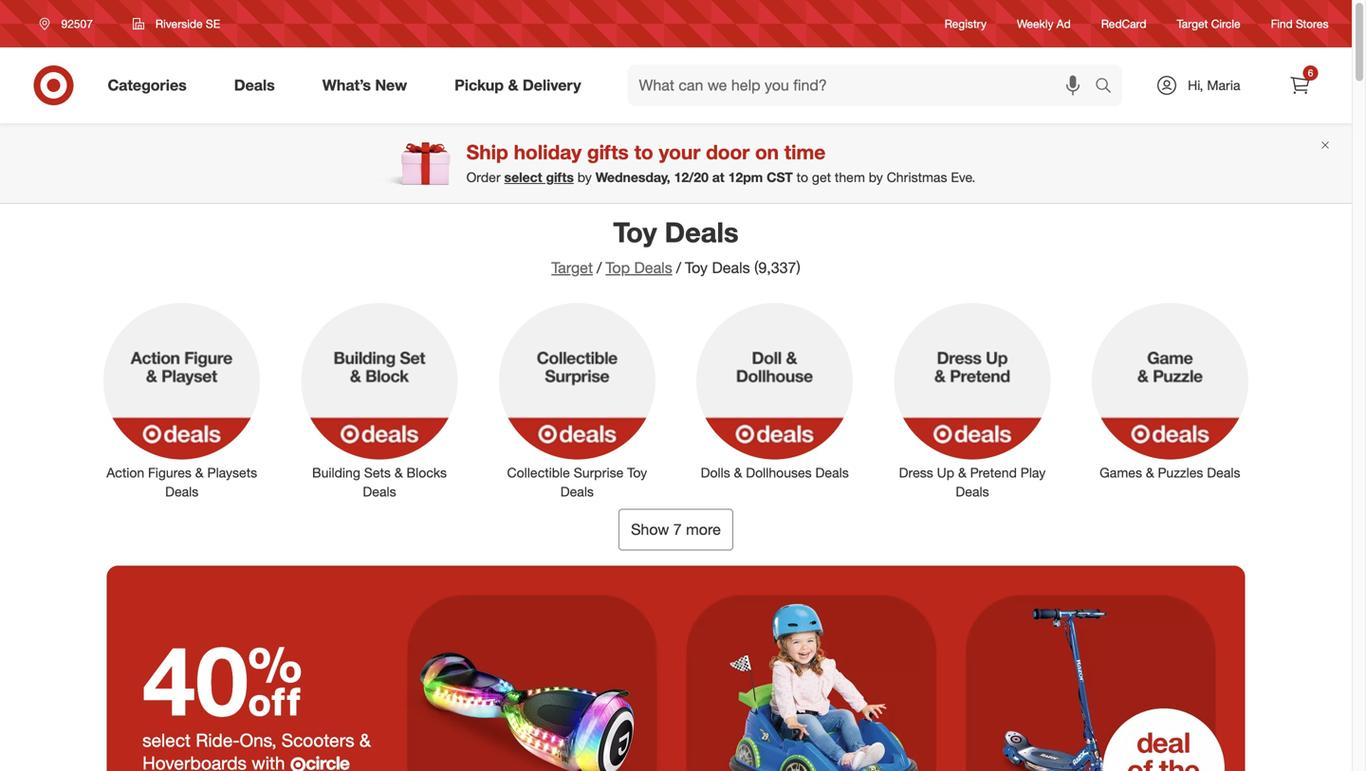Task type: locate. For each thing, give the bounding box(es) containing it.
target left circle
[[1177, 17, 1209, 31]]

play
[[1021, 465, 1046, 481]]

7
[[674, 521, 682, 539]]

/
[[597, 259, 602, 277], [676, 259, 681, 277]]

ons,
[[240, 730, 277, 752]]

to up "wednesday,"
[[635, 140, 654, 164]]

0 horizontal spatial to
[[635, 140, 654, 164]]

time
[[785, 140, 826, 164]]

stores
[[1296, 17, 1329, 31]]

show
[[631, 521, 669, 539]]

target inside toy deals target / top deals / toy deals (9,337)
[[552, 259, 593, 277]]

door
[[706, 140, 750, 164]]

collectible surprise toy deals
[[507, 465, 647, 500]]

redcard
[[1102, 17, 1147, 31]]

0 horizontal spatial select
[[142, 730, 191, 752]]

deals inside building sets & blocks deals
[[363, 484, 396, 500]]

& right figures
[[195, 465, 204, 481]]

cst
[[767, 169, 793, 186]]

1 by from the left
[[578, 169, 592, 186]]

(9,337)
[[755, 259, 801, 277]]

1 horizontal spatial /
[[676, 259, 681, 277]]

pretend
[[971, 465, 1017, 481]]

target
[[1177, 17, 1209, 31], [552, 259, 593, 277]]

1 horizontal spatial to
[[797, 169, 809, 186]]

gifts
[[587, 140, 629, 164], [546, 169, 574, 186]]

target left top on the left top of page
[[552, 259, 593, 277]]

by right them
[[869, 169, 883, 186]]

select down holiday
[[504, 169, 542, 186]]

action figures & playsets deals
[[107, 465, 257, 500]]

weekly ad
[[1017, 17, 1071, 31]]

registry link
[[945, 16, 987, 32]]

/ left top on the left top of page
[[597, 259, 602, 277]]

1 horizontal spatial gifts
[[587, 140, 629, 164]]

deals inside dress up & pretend play deals
[[956, 484, 989, 500]]

2 / from the left
[[676, 259, 681, 277]]

& right scooters
[[360, 730, 371, 752]]

toy up top deals link on the left
[[613, 215, 657, 249]]

playsets
[[207, 465, 257, 481]]

What can we help you find? suggestions appear below search field
[[628, 65, 1100, 106]]

0 vertical spatial select
[[504, 169, 542, 186]]

circle
[[1212, 17, 1241, 31]]

& inside "link"
[[508, 76, 519, 94]]

toy
[[613, 215, 657, 249], [685, 259, 708, 277], [627, 465, 647, 481]]

toy inside collectible surprise toy deals
[[627, 465, 647, 481]]

delivery
[[523, 76, 581, 94]]

by
[[578, 169, 592, 186], [869, 169, 883, 186]]

1 vertical spatial target
[[552, 259, 593, 277]]

show 7 more
[[631, 521, 721, 539]]

to
[[635, 140, 654, 164], [797, 169, 809, 186]]

games
[[1100, 465, 1143, 481]]

& inside building sets & blocks deals
[[395, 465, 403, 481]]

blocks
[[407, 465, 447, 481]]

hoverboards
[[142, 752, 247, 772]]

0 vertical spatial to
[[635, 140, 654, 164]]

deals right puzzles on the right
[[1208, 465, 1241, 481]]

target circle
[[1177, 17, 1241, 31]]

building sets & blocks deals link
[[288, 299, 471, 502]]

what's new
[[322, 76, 407, 94]]

0 horizontal spatial /
[[597, 259, 602, 277]]

1 horizontal spatial target
[[1177, 17, 1209, 31]]

0 horizontal spatial target
[[552, 259, 593, 277]]

toy right top deals link on the left
[[685, 259, 708, 277]]

se
[[206, 17, 220, 31]]

& right dolls
[[734, 465, 743, 481]]

select inside select ride-ons, scooters & hoverboards with
[[142, 730, 191, 752]]

& right the sets
[[395, 465, 403, 481]]

gifts down holiday
[[546, 169, 574, 186]]

deals down surprise
[[561, 484, 594, 500]]

sets
[[364, 465, 391, 481]]

2 by from the left
[[869, 169, 883, 186]]

ship holiday gifts to your door on time order select gifts by wednesday, 12/20 at 12pm cst to get them by christmas eve.
[[467, 140, 976, 186]]

0 horizontal spatial by
[[578, 169, 592, 186]]

show 7 more button
[[619, 509, 734, 551]]

1 horizontal spatial by
[[869, 169, 883, 186]]

deals right top on the left top of page
[[634, 259, 673, 277]]

holiday
[[514, 140, 582, 164]]

1 vertical spatial toy
[[685, 259, 708, 277]]

toy right surprise
[[627, 465, 647, 481]]

& right pickup on the left top
[[508, 76, 519, 94]]

1 horizontal spatial select
[[504, 169, 542, 186]]

with
[[252, 752, 285, 772]]

40
[[142, 622, 303, 739]]

wednesday,
[[596, 169, 671, 186]]

& right the up
[[959, 465, 967, 481]]

search
[[1087, 78, 1132, 96]]

&
[[508, 76, 519, 94], [195, 465, 204, 481], [395, 465, 403, 481], [734, 465, 743, 481], [959, 465, 967, 481], [1146, 465, 1155, 481], [360, 730, 371, 752]]

deals inside collectible surprise toy deals
[[561, 484, 594, 500]]

building sets & blocks deals
[[312, 465, 447, 500]]

building
[[312, 465, 361, 481]]

eve.
[[951, 169, 976, 186]]

more
[[686, 521, 721, 539]]

select up hoverboards
[[142, 730, 191, 752]]

categories
[[108, 76, 187, 94]]

& right games
[[1146, 465, 1155, 481]]

2 vertical spatial toy
[[627, 465, 647, 481]]

games & puzzles deals
[[1100, 465, 1241, 481]]

deals down "pretend" on the right bottom
[[956, 484, 989, 500]]

1 / from the left
[[597, 259, 602, 277]]

0 vertical spatial gifts
[[587, 140, 629, 164]]

puzzles
[[1158, 465, 1204, 481]]

ad
[[1057, 17, 1071, 31]]

scooters
[[282, 730, 355, 752]]

find stores
[[1271, 17, 1329, 31]]

/ right top deals link on the left
[[676, 259, 681, 277]]

0 vertical spatial target
[[1177, 17, 1209, 31]]

deals down figures
[[165, 484, 199, 500]]

deals left what's
[[234, 76, 275, 94]]

top deals link
[[606, 259, 673, 277]]

select ride-ons, scooters & hoverboards with
[[142, 730, 371, 772]]

deals down the sets
[[363, 484, 396, 500]]

to left get
[[797, 169, 809, 186]]

select
[[504, 169, 542, 186], [142, 730, 191, 752]]

1 vertical spatial select
[[142, 730, 191, 752]]

by down holiday
[[578, 169, 592, 186]]

1 vertical spatial to
[[797, 169, 809, 186]]

gifts up "wednesday,"
[[587, 140, 629, 164]]

1 vertical spatial gifts
[[546, 169, 574, 186]]

registry
[[945, 17, 987, 31]]

redcard link
[[1102, 16, 1147, 32]]



Task type: vqa. For each thing, say whether or not it's contained in the screenshot.
SHIP
yes



Task type: describe. For each thing, give the bounding box(es) containing it.
top
[[606, 259, 630, 277]]

dolls
[[701, 465, 731, 481]]

new
[[375, 76, 407, 94]]

dollhouses
[[746, 465, 812, 481]]

search button
[[1087, 65, 1132, 110]]

hi, maria
[[1188, 77, 1241, 93]]

your
[[659, 140, 701, 164]]

0 vertical spatial toy
[[613, 215, 657, 249]]

order
[[467, 169, 501, 186]]

riverside
[[156, 17, 203, 31]]

92507 button
[[27, 7, 113, 41]]

dolls & dollhouses deals link
[[684, 299, 866, 483]]

riverside se button
[[120, 7, 233, 41]]

what's
[[322, 76, 371, 94]]

select inside the ship holiday gifts to your door on time order select gifts by wednesday, 12/20 at 12pm cst to get them by christmas eve.
[[504, 169, 542, 186]]

collectible
[[507, 465, 570, 481]]

collectible surprise toy deals link
[[486, 299, 669, 502]]

hi,
[[1188, 77, 1204, 93]]

deals link
[[218, 65, 299, 106]]

find
[[1271, 17, 1293, 31]]

weekly ad link
[[1017, 16, 1071, 32]]

target circle link
[[1177, 16, 1241, 32]]

up
[[937, 465, 955, 481]]

deals down 12/20
[[665, 215, 739, 249]]

riverside se
[[156, 17, 220, 31]]

& inside select ride-ons, scooters & hoverboards with
[[360, 730, 371, 752]]

0 horizontal spatial gifts
[[546, 169, 574, 186]]

find stores link
[[1271, 16, 1329, 32]]

surprise
[[574, 465, 624, 481]]

& inside the action figures & playsets deals
[[195, 465, 204, 481]]

toy deals target / top deals / toy deals (9,337)
[[552, 215, 801, 277]]

dolls & dollhouses deals
[[701, 465, 849, 481]]

pickup & delivery link
[[439, 65, 605, 106]]

on
[[755, 140, 779, 164]]

12pm
[[729, 169, 763, 186]]

ride-
[[196, 730, 240, 752]]

dress up & pretend play deals link
[[882, 299, 1064, 502]]

weekly
[[1017, 17, 1054, 31]]

& inside dress up & pretend play deals
[[959, 465, 967, 481]]

figures
[[148, 465, 192, 481]]

action figures & playsets deals link
[[91, 299, 273, 502]]

deals inside the action figures & playsets deals
[[165, 484, 199, 500]]

deals left the (9,337)
[[712, 259, 750, 277]]

get
[[812, 169, 831, 186]]

deals right dollhouses
[[816, 465, 849, 481]]

ship
[[467, 140, 509, 164]]

target link
[[552, 259, 593, 277]]

dress
[[899, 465, 934, 481]]

christmas
[[887, 169, 948, 186]]

categories link
[[92, 65, 210, 106]]

deal of the day image
[[107, 566, 1246, 772]]

92507
[[61, 17, 93, 31]]

games & puzzles deals link
[[1079, 299, 1262, 483]]

action
[[107, 465, 144, 481]]

6 link
[[1280, 65, 1322, 106]]

what's new link
[[306, 65, 431, 106]]

12/20
[[674, 169, 709, 186]]

dress up & pretend play deals
[[899, 465, 1046, 500]]

maria
[[1208, 77, 1241, 93]]

at
[[713, 169, 725, 186]]

pickup
[[455, 76, 504, 94]]

pickup & delivery
[[455, 76, 581, 94]]

them
[[835, 169, 865, 186]]

6
[[1309, 67, 1314, 79]]



